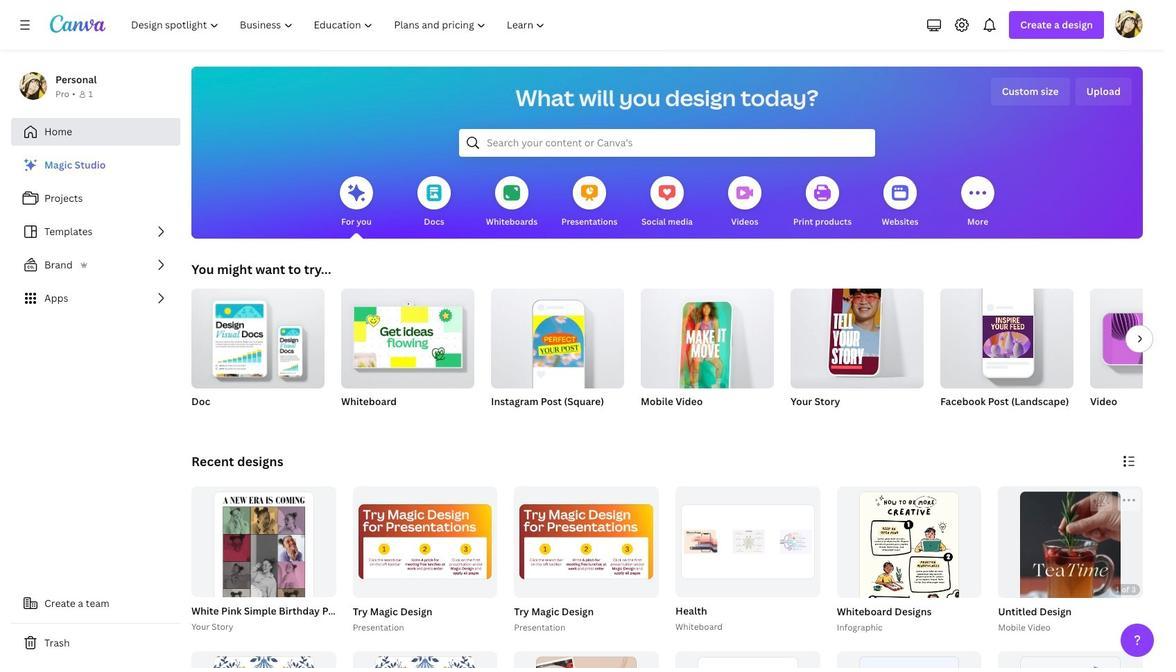 Task type: describe. For each thing, give the bounding box(es) containing it.
stephanie aranda image
[[1115, 10, 1143, 38]]

top level navigation element
[[122, 11, 557, 39]]



Task type: vqa. For each thing, say whether or not it's contained in the screenshot.
Jacob
no



Task type: locate. For each thing, give the bounding box(es) containing it.
Search search field
[[487, 130, 848, 156]]

group
[[791, 280, 924, 426], [791, 280, 924, 388], [191, 283, 325, 426], [191, 283, 325, 388], [341, 283, 474, 426], [341, 283, 474, 388], [491, 283, 624, 426], [491, 283, 624, 388], [641, 283, 774, 426], [641, 283, 774, 397], [941, 289, 1074, 426], [1090, 289, 1165, 426], [189, 486, 473, 668], [191, 486, 336, 668], [350, 486, 498, 634], [353, 486, 498, 598], [511, 486, 659, 634], [514, 486, 659, 598], [673, 486, 820, 634], [676, 486, 820, 598], [834, 486, 982, 668], [996, 486, 1143, 668], [998, 486, 1143, 668], [191, 651, 336, 668], [353, 651, 498, 668], [514, 651, 659, 668], [676, 651, 820, 668], [837, 651, 982, 668], [998, 651, 1143, 668]]

list
[[11, 151, 180, 312]]

None search field
[[459, 129, 875, 157]]



